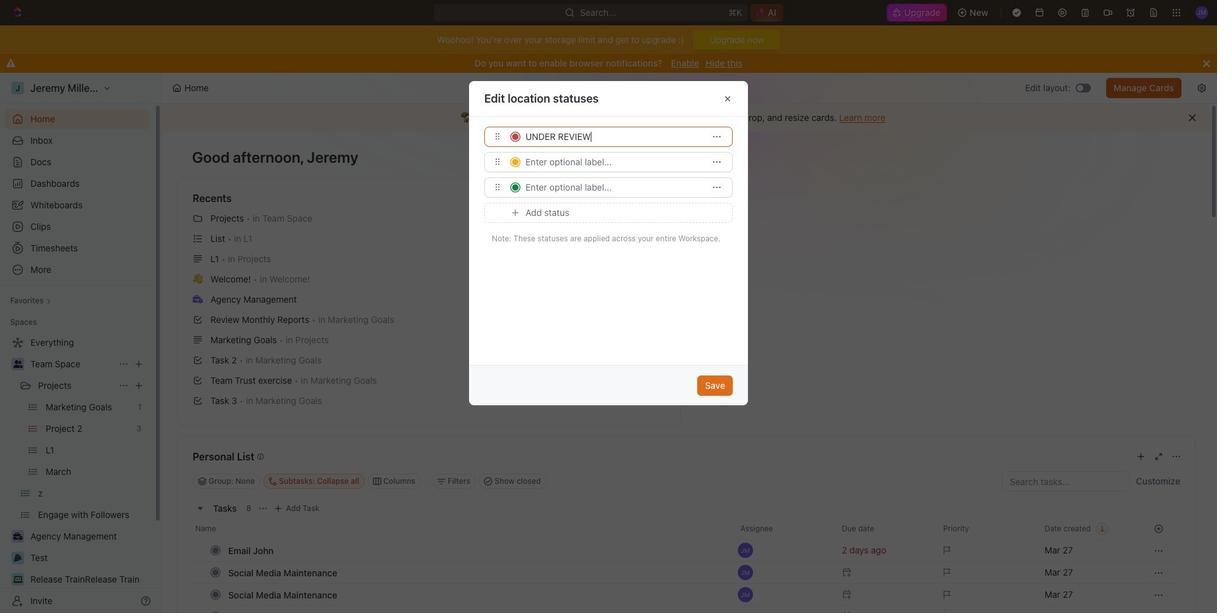 Task type: describe. For each thing, give the bounding box(es) containing it.
2 enter optional label... text field from the top
[[526, 153, 704, 172]]

Search tasks... text field
[[1002, 472, 1129, 491]]

sidebar navigation
[[0, 73, 162, 614]]

business time image
[[193, 295, 203, 303]]

Add status text field
[[526, 204, 725, 223]]

tree inside sidebar navigation
[[5, 333, 149, 614]]



Task type: vqa. For each thing, say whether or not it's contained in the screenshot.
g, , Element
no



Task type: locate. For each thing, give the bounding box(es) containing it.
tree
[[5, 333, 149, 614]]

1 enter optional label... text field from the top
[[526, 127, 704, 146]]

3 enter optional label... text field from the top
[[526, 178, 704, 197]]

user group image
[[13, 361, 23, 368]]

Enter optional label... text field
[[526, 127, 704, 146], [526, 153, 704, 172], [526, 178, 704, 197]]

1 vertical spatial enter optional label... text field
[[526, 153, 704, 172]]

alert
[[162, 104, 1210, 132]]

0 vertical spatial enter optional label... text field
[[526, 127, 704, 146]]

2 vertical spatial enter optional label... text field
[[526, 178, 704, 197]]



